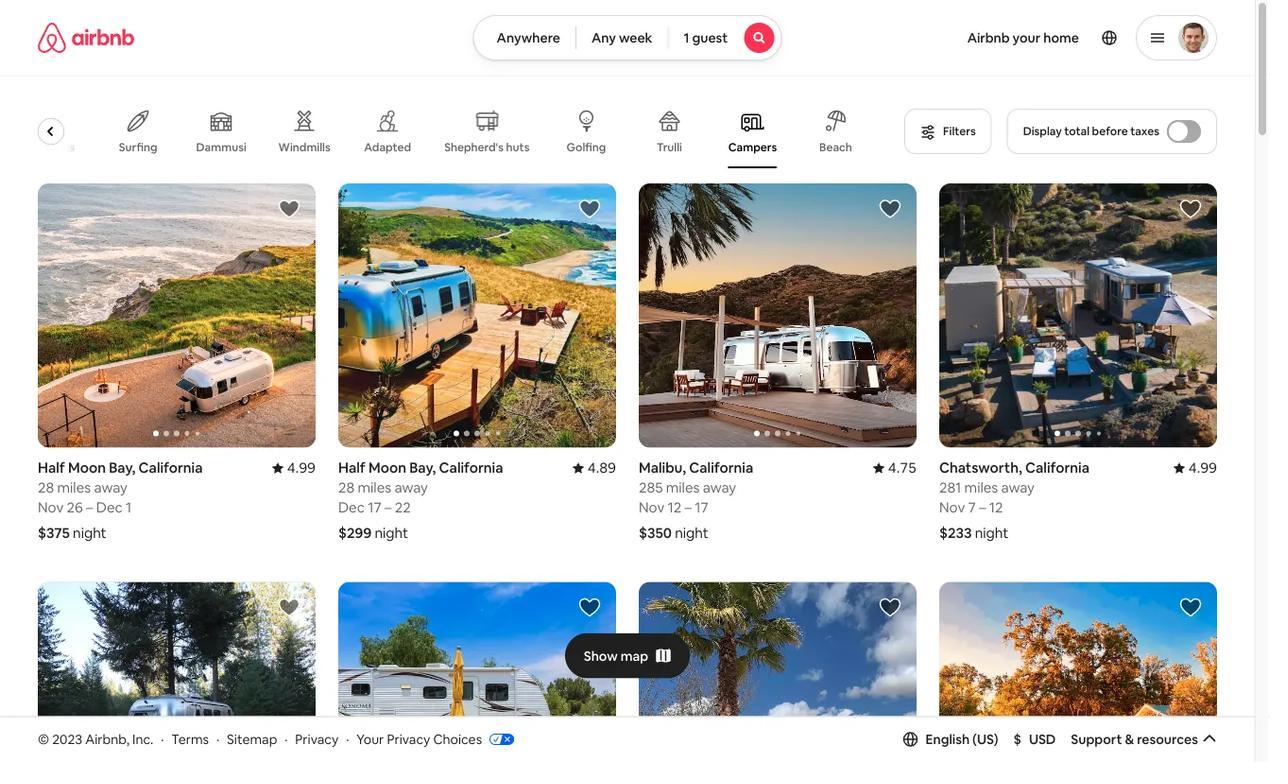 Task type: locate. For each thing, give the bounding box(es) containing it.
0 horizontal spatial dec
[[96, 498, 123, 517]]

1 horizontal spatial bay,
[[410, 458, 436, 477]]

12 inside chatsworth, california 281 miles away nov 7 – 12 $233 night
[[990, 498, 1004, 517]]

3 nov from the left
[[940, 498, 966, 517]]

2 miles from the left
[[358, 478, 392, 497]]

0 horizontal spatial nov
[[38, 498, 64, 517]]

2 – from the left
[[385, 498, 392, 517]]

half up $375
[[38, 458, 65, 477]]

map
[[621, 647, 649, 664]]

0 vertical spatial 1
[[684, 29, 690, 46]]

miles
[[57, 478, 91, 497], [358, 478, 392, 497], [666, 478, 700, 497], [965, 478, 999, 497]]

–
[[86, 498, 93, 517], [385, 498, 392, 517], [685, 498, 692, 517], [980, 498, 987, 517]]

1 horizontal spatial moon
[[369, 458, 407, 477]]

28
[[38, 478, 54, 497], [339, 478, 355, 497]]

bay, inside the half moon bay, california 28 miles away nov 26 – dec 1 $375 night
[[109, 458, 136, 477]]

2 dec from the left
[[339, 498, 365, 517]]

2 away from the left
[[395, 478, 428, 497]]

support & resources
[[1072, 731, 1199, 748]]

1 miles from the left
[[57, 478, 91, 497]]

campers
[[729, 140, 778, 155]]

0 horizontal spatial privacy
[[295, 731, 339, 748]]

12 inside malibu, california 285 miles away nov 12 – 17 $350 night
[[668, 498, 682, 517]]

your
[[357, 731, 384, 748]]

3 away from the left
[[703, 478, 737, 497]]

moon inside half moon bay, california 28 miles away dec 17 – 22 $299 night
[[369, 458, 407, 477]]

2 night from the left
[[375, 524, 409, 542]]

2 nov from the left
[[639, 498, 665, 517]]

night down 26
[[73, 524, 107, 542]]

1 horizontal spatial dec
[[339, 498, 365, 517]]

half inside half moon bay, california 28 miles away dec 17 – 22 $299 night
[[339, 458, 366, 477]]

privacy link
[[295, 731, 339, 748]]

dec
[[96, 498, 123, 517], [339, 498, 365, 517]]

privacy
[[295, 731, 339, 748], [387, 731, 431, 748]]

4.99 for chatsworth, california 281 miles away nov 7 – 12 $233 night
[[1189, 458, 1218, 477]]

1 horizontal spatial 1
[[684, 29, 690, 46]]

add to wishlist: coarsegold, california image
[[1180, 596, 1203, 619]]

1 horizontal spatial 12
[[990, 498, 1004, 517]]

17
[[368, 498, 382, 517], [695, 498, 709, 517]]

windmills
[[279, 140, 331, 155]]

12 up $350
[[668, 498, 682, 517]]

3 miles from the left
[[666, 478, 700, 497]]

1 moon from the left
[[68, 458, 106, 477]]

huts
[[507, 140, 530, 154]]

2 17 from the left
[[695, 498, 709, 517]]

(us)
[[973, 731, 999, 748]]

0 horizontal spatial 17
[[368, 498, 382, 517]]

4.99
[[287, 458, 316, 477], [1189, 458, 1218, 477]]

add to wishlist: chatsworth, california image
[[1180, 198, 1203, 220]]

miles up $299
[[358, 478, 392, 497]]

1 guest
[[684, 29, 728, 46]]

night inside half moon bay, california 28 miles away dec 17 – 22 $299 night
[[375, 524, 409, 542]]

3 · from the left
[[285, 731, 288, 748]]

night down 7
[[976, 524, 1009, 542]]

&
[[1126, 731, 1135, 748]]

· right "terms" link
[[217, 731, 220, 748]]

week
[[619, 29, 653, 46]]

26
[[67, 498, 83, 517]]

night right $350
[[675, 524, 709, 542]]

$350
[[639, 524, 672, 542]]

moon
[[68, 458, 106, 477], [369, 458, 407, 477]]

show
[[584, 647, 618, 664]]

terms
[[171, 731, 209, 748]]

28 for nov 26 – dec 1
[[38, 478, 54, 497]]

half
[[38, 458, 65, 477], [339, 458, 366, 477]]

nov for nov 7 – 12
[[940, 498, 966, 517]]

night
[[73, 524, 107, 542], [375, 524, 409, 542], [675, 524, 709, 542], [976, 524, 1009, 542]]

nov
[[38, 498, 64, 517], [639, 498, 665, 517], [940, 498, 966, 517]]

dec right 26
[[96, 498, 123, 517]]

1 bay, from the left
[[109, 458, 136, 477]]

1 nov from the left
[[38, 498, 64, 517]]

golfing
[[567, 140, 607, 155]]

moon up 26
[[68, 458, 106, 477]]

$233
[[940, 524, 973, 542]]

1 horizontal spatial 4.99
[[1189, 458, 1218, 477]]

4.89 out of 5 average rating image
[[573, 458, 617, 477]]

1 horizontal spatial 17
[[695, 498, 709, 517]]

california
[[139, 458, 203, 477], [439, 458, 504, 477], [690, 458, 754, 477], [1026, 458, 1090, 477]]

2 moon from the left
[[369, 458, 407, 477]]

2 privacy from the left
[[387, 731, 431, 748]]

dammusi
[[197, 140, 247, 155]]

– right 26
[[86, 498, 93, 517]]

28 inside half moon bay, california 28 miles away dec 17 – 22 $299 night
[[339, 478, 355, 497]]

0 horizontal spatial bay,
[[109, 458, 136, 477]]

2 28 from the left
[[339, 478, 355, 497]]

nov left 26
[[38, 498, 64, 517]]

nov inside malibu, california 285 miles away nov 12 – 17 $350 night
[[639, 498, 665, 517]]

guest
[[693, 29, 728, 46]]

– inside the half moon bay, california 28 miles away nov 26 – dec 1 $375 night
[[86, 498, 93, 517]]

night inside the half moon bay, california 28 miles away nov 26 – dec 1 $375 night
[[73, 524, 107, 542]]

nov for nov 12 – 17
[[639, 498, 665, 517]]

4.99 out of 5 average rating image
[[272, 458, 316, 477]]

1 – from the left
[[86, 498, 93, 517]]

add to wishlist: half moon bay, california image
[[278, 198, 301, 220]]

1 right 26
[[126, 498, 132, 517]]

0 horizontal spatial 1
[[126, 498, 132, 517]]

bay,
[[109, 458, 136, 477], [410, 458, 436, 477]]

0 horizontal spatial moon
[[68, 458, 106, 477]]

night inside chatsworth, california 281 miles away nov 7 – 12 $233 night
[[976, 524, 1009, 542]]

away inside the half moon bay, california 28 miles away nov 26 – dec 1 $375 night
[[94, 478, 128, 497]]

2 12 from the left
[[990, 498, 1004, 517]]

0 horizontal spatial 4.99
[[287, 458, 316, 477]]

1 california from the left
[[139, 458, 203, 477]]

1 12 from the left
[[668, 498, 682, 517]]

1 inside the half moon bay, california 28 miles away nov 26 – dec 1 $375 night
[[126, 498, 132, 517]]

0 horizontal spatial 12
[[668, 498, 682, 517]]

show map button
[[565, 633, 691, 679]]

1 4.99 from the left
[[287, 458, 316, 477]]

4.89
[[588, 458, 617, 477]]

1 left guest at the top right of page
[[684, 29, 690, 46]]

3 – from the left
[[685, 498, 692, 517]]

– left the 22
[[385, 498, 392, 517]]

your
[[1013, 29, 1041, 46]]

· left privacy link
[[285, 731, 288, 748]]

moon inside the half moon bay, california 28 miles away nov 26 – dec 1 $375 night
[[68, 458, 106, 477]]

None search field
[[473, 15, 782, 61]]

4 california from the left
[[1026, 458, 1090, 477]]

28 inside the half moon bay, california 28 miles away nov 26 – dec 1 $375 night
[[38, 478, 54, 497]]

2 california from the left
[[439, 458, 504, 477]]

any week
[[592, 29, 653, 46]]

17 inside malibu, california 285 miles away nov 12 – 17 $350 night
[[695, 498, 709, 517]]

none search field containing anywhere
[[473, 15, 782, 61]]

night down the 22
[[375, 524, 409, 542]]

shepherd's huts
[[445, 140, 530, 154]]

1 dec from the left
[[96, 498, 123, 517]]

nov inside chatsworth, california 281 miles away nov 7 – 12 $233 night
[[940, 498, 966, 517]]

terms link
[[171, 731, 209, 748]]

© 2023 airbnb, inc. ·
[[38, 731, 164, 748]]

1 · from the left
[[161, 731, 164, 748]]

english (us)
[[926, 731, 999, 748]]

28 up $299
[[339, 478, 355, 497]]

away inside malibu, california 285 miles away nov 12 – 17 $350 night
[[703, 478, 737, 497]]

trulli
[[658, 140, 683, 155]]

airbnb your home
[[968, 29, 1080, 46]]

2 4.99 from the left
[[1189, 458, 1218, 477]]

nov inside the half moon bay, california 28 miles away nov 26 – dec 1 $375 night
[[38, 498, 64, 517]]

night inside malibu, california 285 miles away nov 12 – 17 $350 night
[[675, 524, 709, 542]]

any
[[592, 29, 616, 46]]

4 miles from the left
[[965, 478, 999, 497]]

nov left 7
[[940, 498, 966, 517]]

2 · from the left
[[217, 731, 220, 748]]

half inside the half moon bay, california 28 miles away nov 26 – dec 1 $375 night
[[38, 458, 65, 477]]

1 night from the left
[[73, 524, 107, 542]]

2 half from the left
[[339, 458, 366, 477]]

4 – from the left
[[980, 498, 987, 517]]

3 night from the left
[[675, 524, 709, 542]]

28 up $375
[[38, 478, 54, 497]]

malibu,
[[639, 458, 687, 477]]

1 half from the left
[[38, 458, 65, 477]]

1 17 from the left
[[368, 498, 382, 517]]

dec up $299
[[339, 498, 365, 517]]

group
[[29, 95, 882, 168], [38, 183, 316, 448], [339, 183, 617, 448], [639, 183, 917, 448], [940, 183, 1218, 448], [38, 582, 316, 762], [339, 582, 617, 762], [639, 582, 917, 762], [940, 582, 1218, 762]]

0 horizontal spatial half
[[38, 458, 65, 477]]

1 vertical spatial 1
[[126, 498, 132, 517]]

– inside half moon bay, california 28 miles away dec 17 – 22 $299 night
[[385, 498, 392, 517]]

miles up 26
[[57, 478, 91, 497]]

12
[[668, 498, 682, 517], [990, 498, 1004, 517]]

2 horizontal spatial nov
[[940, 498, 966, 517]]

– down malibu,
[[685, 498, 692, 517]]

1 away from the left
[[94, 478, 128, 497]]

before
[[1093, 124, 1129, 139]]

12 right 7
[[990, 498, 1004, 517]]

4 away from the left
[[1002, 478, 1035, 497]]

· left your
[[346, 731, 349, 748]]

total
[[1065, 124, 1090, 139]]

privacy right your
[[387, 731, 431, 748]]

california inside chatsworth, california 281 miles away nov 7 – 12 $233 night
[[1026, 458, 1090, 477]]

bay, inside half moon bay, california 28 miles away dec 17 – 22 $299 night
[[410, 458, 436, 477]]

california inside malibu, california 285 miles away nov 12 – 17 $350 night
[[690, 458, 754, 477]]

7
[[969, 498, 977, 517]]

4 night from the left
[[976, 524, 1009, 542]]

moon up the 22
[[369, 458, 407, 477]]

miles inside the half moon bay, california 28 miles away nov 26 – dec 1 $375 night
[[57, 478, 91, 497]]

· right inc.
[[161, 731, 164, 748]]

sitemap
[[227, 731, 277, 748]]

moon for 26
[[68, 458, 106, 477]]

nov down 285
[[639, 498, 665, 517]]

privacy left your
[[295, 731, 339, 748]]

half right 4.99 out of 5 average rating image on the left
[[339, 458, 366, 477]]

privacy inside 'link'
[[387, 731, 431, 748]]

support & resources button
[[1072, 731, 1218, 748]]

1 28 from the left
[[38, 478, 54, 497]]

17 for dec
[[368, 498, 382, 517]]

3 california from the left
[[690, 458, 754, 477]]

1
[[684, 29, 690, 46], [126, 498, 132, 517]]

2 bay, from the left
[[410, 458, 436, 477]]

$
[[1014, 731, 1022, 748]]

1 horizontal spatial nov
[[639, 498, 665, 517]]

– right 7
[[980, 498, 987, 517]]

28 for dec 17 – 22
[[339, 478, 355, 497]]

1 horizontal spatial privacy
[[387, 731, 431, 748]]

away
[[94, 478, 128, 497], [395, 478, 428, 497], [703, 478, 737, 497], [1002, 478, 1035, 497]]

1 horizontal spatial 28
[[339, 478, 355, 497]]

0 horizontal spatial 28
[[38, 478, 54, 497]]

17 inside half moon bay, california 28 miles away dec 17 – 22 $299 night
[[368, 498, 382, 517]]

1 horizontal spatial half
[[339, 458, 366, 477]]

english
[[926, 731, 970, 748]]

miles down chatsworth,
[[965, 478, 999, 497]]

·
[[161, 731, 164, 748], [217, 731, 220, 748], [285, 731, 288, 748], [346, 731, 349, 748]]

half moon bay, california 28 miles away dec 17 – 22 $299 night
[[339, 458, 504, 542]]

your privacy choices
[[357, 731, 482, 748]]

$ usd
[[1014, 731, 1057, 748]]

miles down malibu,
[[666, 478, 700, 497]]



Task type: describe. For each thing, give the bounding box(es) containing it.
dec inside the half moon bay, california 28 miles away nov 26 – dec 1 $375 night
[[96, 498, 123, 517]]

show map
[[584, 647, 649, 664]]

surfing
[[119, 140, 158, 155]]

choices
[[433, 731, 482, 748]]

half for half moon bay, california 28 miles away dec 17 – 22 $299 night
[[339, 458, 366, 477]]

anywhere
[[497, 29, 561, 46]]

home
[[1044, 29, 1080, 46]]

add to wishlist: grass valley, california image
[[278, 596, 301, 619]]

profile element
[[805, 0, 1218, 76]]

281
[[940, 478, 962, 497]]

airbnb,
[[85, 731, 130, 748]]

17 for –
[[695, 498, 709, 517]]

california inside half moon bay, california 28 miles away dec 17 – 22 $299 night
[[439, 458, 504, 477]]

4.99 for half moon bay, california 28 miles away nov 26 – dec 1 $375 night
[[287, 458, 316, 477]]

inc.
[[132, 731, 153, 748]]

1 privacy from the left
[[295, 731, 339, 748]]

1 guest button
[[668, 15, 782, 61]]

4.75
[[889, 458, 917, 477]]

chatsworth,
[[940, 458, 1023, 477]]

1 inside "button"
[[684, 29, 690, 46]]

your privacy choices link
[[357, 731, 515, 749]]

miles inside malibu, california 285 miles away nov 12 – 17 $350 night
[[666, 478, 700, 497]]

california inside the half moon bay, california 28 miles away nov 26 – dec 1 $375 night
[[139, 458, 203, 477]]

away inside chatsworth, california 281 miles away nov 7 – 12 $233 night
[[1002, 478, 1035, 497]]

half moon bay, california 28 miles away nov 26 – dec 1 $375 night
[[38, 458, 203, 542]]

filters button
[[905, 109, 993, 154]]

away inside half moon bay, california 28 miles away dec 17 – 22 $299 night
[[395, 478, 428, 497]]

english (us) button
[[904, 731, 999, 748]]

usd
[[1030, 731, 1057, 748]]

285
[[639, 478, 663, 497]]

display total before taxes button
[[1008, 109, 1218, 154]]

adapted
[[365, 140, 412, 155]]

4 · from the left
[[346, 731, 349, 748]]

display
[[1024, 124, 1063, 139]]

beach
[[820, 140, 853, 155]]

half for half moon bay, california 28 miles away nov 26 – dec 1 $375 night
[[38, 458, 65, 477]]

miles inside half moon bay, california 28 miles away dec 17 – 22 $299 night
[[358, 478, 392, 497]]

4.75 out of 5 average rating image
[[874, 458, 917, 477]]

$299
[[339, 524, 372, 542]]

terms · sitemap · privacy
[[171, 731, 339, 748]]

anywhere button
[[473, 15, 577, 61]]

chatsworth, california 281 miles away nov 7 – 12 $233 night
[[940, 458, 1090, 542]]

moon for 17
[[369, 458, 407, 477]]

add to wishlist: paso robles, california image
[[879, 596, 902, 619]]

add to wishlist: half moon bay, california image
[[579, 198, 601, 220]]

airbnb your home link
[[957, 18, 1091, 58]]

malibu, california 285 miles away nov 12 – 17 $350 night
[[639, 458, 754, 542]]

$375
[[38, 524, 70, 542]]

support
[[1072, 731, 1123, 748]]

– inside chatsworth, california 281 miles away nov 7 – 12 $233 night
[[980, 498, 987, 517]]

bay, for dec
[[109, 458, 136, 477]]

add to wishlist: ramona, california image
[[579, 596, 601, 619]]

dec inside half moon bay, california 28 miles away dec 17 – 22 $299 night
[[339, 498, 365, 517]]

bay, for 22
[[410, 458, 436, 477]]

display total before taxes
[[1024, 124, 1160, 139]]

any week button
[[576, 15, 669, 61]]

©
[[38, 731, 49, 748]]

taxes
[[1131, 124, 1160, 139]]

22
[[395, 498, 411, 517]]

airbnb
[[968, 29, 1011, 46]]

filters
[[944, 124, 977, 139]]

resources
[[1138, 731, 1199, 748]]

add to wishlist: malibu, california image
[[879, 198, 902, 220]]

sitemap link
[[227, 731, 277, 748]]

miles inside chatsworth, california 281 miles away nov 7 – 12 $233 night
[[965, 478, 999, 497]]

shepherd's
[[445, 140, 504, 154]]

hanoks
[[35, 140, 75, 155]]

2023
[[52, 731, 82, 748]]

4.99 out of 5 average rating image
[[1174, 458, 1218, 477]]

– inside malibu, california 285 miles away nov 12 – 17 $350 night
[[685, 498, 692, 517]]

group containing shepherd's huts
[[29, 95, 882, 168]]



Task type: vqa. For each thing, say whether or not it's contained in the screenshot.
first Experiences from the right
no



